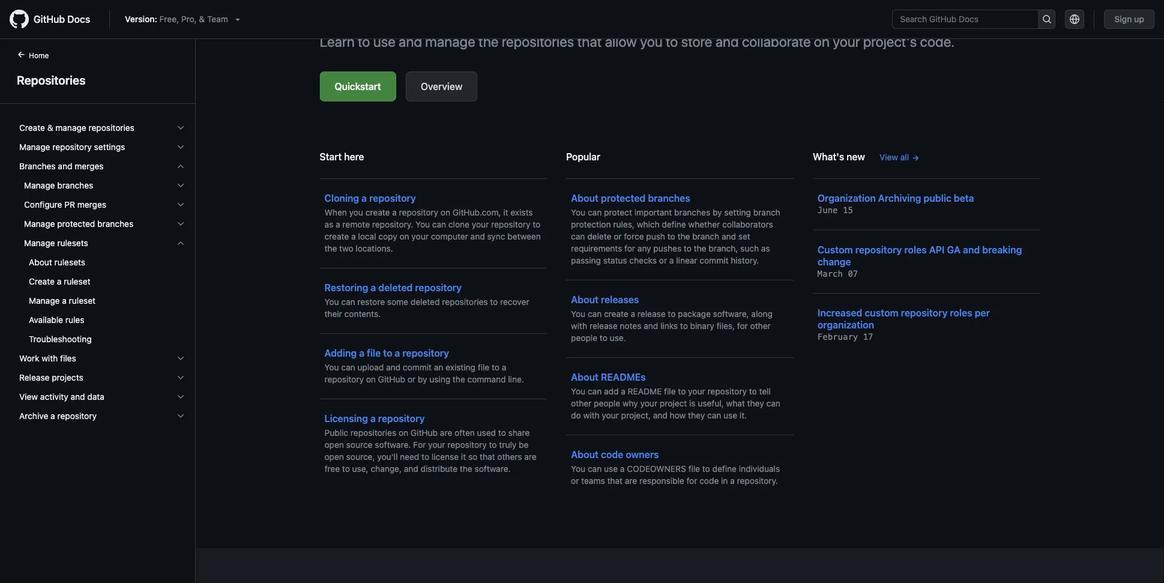 Task type: describe. For each thing, give the bounding box(es) containing it.
software,
[[713, 309, 749, 319]]

1 horizontal spatial &
[[199, 14, 205, 24]]

to left tell at the bottom
[[750, 387, 757, 396]]

to up command
[[492, 363, 500, 372]]

it.
[[740, 411, 747, 420]]

start here
[[320, 151, 364, 162]]

on right the collaborate
[[814, 33, 830, 50]]

linear
[[677, 256, 698, 266]]

to inside about code owners you can use a codeowners file to define individuals or teams that are responsible for code in a repository.
[[703, 464, 710, 474]]

data
[[87, 392, 104, 402]]

a inside the restoring a deleted repository you can restore some deleted repositories to recover their contents.
[[371, 282, 376, 293]]

sc 9kayk9 0 image for work with files
[[176, 354, 186, 363]]

line.
[[508, 375, 524, 384]]

sc 9kayk9 0 image for configure pr merges
[[176, 200, 186, 210]]

your down readme
[[641, 399, 658, 408]]

adding
[[325, 348, 357, 359]]

team
[[207, 14, 228, 24]]

restoring
[[325, 282, 368, 293]]

with inside about readmes you can add a readme file to your repository to tell other people why your project is useful, what they can do with your project, and how they can use it.
[[584, 411, 600, 420]]

pr
[[64, 200, 75, 210]]

and inside about protected branches you can protect important branches by setting branch protection rules, which define whether collaborators can delete or force push to the branch and set requirements for any pushes to the branch, such as passing status checks or a linear commit history.
[[722, 232, 736, 241]]

can left add
[[588, 387, 602, 396]]

do
[[571, 411, 581, 420]]

about for protected
[[571, 193, 599, 204]]

create a ruleset link
[[14, 272, 190, 291]]

sc 9kayk9 0 image for manage repository settings
[[176, 142, 186, 152]]

recover
[[500, 297, 530, 307]]

on up the clone
[[441, 208, 451, 217]]

when
[[325, 208, 347, 217]]

your down the github.com,
[[472, 220, 489, 229]]

17
[[864, 332, 874, 342]]

repository up an
[[403, 348, 449, 359]]

be
[[519, 440, 529, 450]]

share
[[509, 428, 530, 438]]

merges for configure pr merges
[[77, 200, 106, 210]]

release projects button
[[14, 368, 190, 387]]

0 horizontal spatial code
[[601, 449, 624, 460]]

to right learn
[[358, 33, 370, 50]]

view all
[[880, 152, 910, 162]]

branches up pr
[[57, 181, 93, 190]]

manage repository settings button
[[14, 138, 190, 157]]

0 horizontal spatial branch
[[693, 232, 720, 241]]

archive
[[19, 411, 48, 421]]

repositories inside licensing a repository public repositories on github are often used to share open source software. for your repository to truly be open source, you'll need to license it so that others are free to use, change, and distribute the software.
[[351, 428, 397, 438]]

15
[[843, 205, 854, 215]]

work
[[19, 354, 39, 363]]

package
[[678, 309, 711, 319]]

define inside about protected branches you can protect important branches by setting branch protection rules, which define whether collaborators can delete or force push to the branch and set requirements for any pushes to the branch, such as passing status checks or a linear commit history.
[[662, 220, 686, 229]]

repository. inside cloning a repository when you create a repository on github.com, it exists as a remote repository. you can clone your repository to create a local copy on your computer and sync between the two locations.
[[372, 220, 413, 229]]

select language: current language is english image
[[1071, 14, 1080, 24]]

you inside cloning a repository when you create a repository on github.com, it exists as a remote repository. you can clone your repository to create a local copy on your computer and sync between the two locations.
[[349, 208, 363, 217]]

protection
[[571, 220, 611, 229]]

rulesets for manage rulesets
[[57, 238, 88, 248]]

1 horizontal spatial that
[[578, 33, 602, 50]]

file inside about code owners you can use a codeowners file to define individuals or teams that are responsible for code in a repository.
[[689, 464, 700, 474]]

1 horizontal spatial are
[[525, 452, 537, 462]]

and inside cloning a repository when you create a repository on github.com, it exists as a remote repository. you can clone your repository to create a local copy on your computer and sync between the two locations.
[[471, 232, 485, 241]]

branches down "configure pr merges" dropdown button in the left top of the page
[[97, 219, 133, 229]]

projects
[[52, 373, 83, 383]]

can inside the restoring a deleted repository you can restore some deleted repositories to recover their contents.
[[341, 297, 355, 307]]

repository up computer
[[399, 208, 439, 217]]

you inside about protected branches you can protect important branches by setting branch protection rules, which define whether collaborators can delete or force push to the branch and set requirements for any pushes to the branch, such as passing status checks or a linear commit history.
[[571, 208, 586, 217]]

with inside work with files dropdown button
[[42, 354, 58, 363]]

roles inside "custom repository roles api ga and breaking change march 07"
[[905, 244, 927, 255]]

responsible
[[640, 476, 685, 486]]

it inside cloning a repository when you create a repository on github.com, it exists as a remote repository. you can clone your repository to create a local copy on your computer and sync between the two locations.
[[504, 208, 509, 217]]

manage for manage branches
[[24, 181, 55, 190]]

others
[[498, 452, 522, 462]]

pro,
[[181, 14, 197, 24]]

readmes
[[601, 372, 646, 383]]

version: free, pro, & team
[[125, 14, 228, 24]]

a right cloning
[[362, 193, 367, 204]]

0 vertical spatial use
[[373, 33, 396, 50]]

to down the for
[[422, 452, 430, 462]]

and inside 'adding a file to a repository you can upload and commit an existing file to a repository on github or by using the command line.'
[[386, 363, 401, 372]]

0 vertical spatial create
[[366, 208, 390, 217]]

on inside 'adding a file to a repository you can upload and commit an existing file to a repository on github or by using the command line.'
[[366, 375, 376, 384]]

custom
[[865, 307, 899, 319]]

popular
[[567, 151, 601, 162]]

use inside about readmes you can add a readme file to your repository to tell other people why your project is useful, what they can do with your project, and how they can use it.
[[724, 411, 738, 420]]

can inside 'adding a file to a repository you can upload and commit an existing file to a repository on github or by using the command line.'
[[341, 363, 355, 372]]

to left store
[[666, 33, 678, 50]]

to left use.
[[600, 333, 608, 343]]

sc 9kayk9 0 image for archive a repository
[[176, 411, 186, 421]]

1 vertical spatial code
[[700, 476, 719, 486]]

commit inside 'adding a file to a repository you can upload and commit an existing file to a repository on github or by using the command line.'
[[403, 363, 432, 372]]

distribute
[[421, 464, 458, 474]]

and right store
[[716, 33, 739, 50]]

it inside licensing a repository public repositories on github are often used to share open source software. for your repository to truly be open source, you'll need to license it so that others are free to use, change, and distribute the software.
[[461, 452, 466, 462]]

files,
[[717, 321, 735, 331]]

1 horizontal spatial they
[[748, 399, 765, 408]]

checks
[[630, 256, 657, 266]]

available
[[29, 315, 63, 325]]

on right copy
[[400, 232, 409, 241]]

home link
[[12, 50, 68, 62]]

about rulesets link
[[14, 253, 190, 272]]

custom
[[818, 244, 853, 255]]

june 15 element
[[818, 205, 854, 215]]

manage inside dropdown button
[[55, 123, 86, 133]]

as inside about protected branches you can protect important branches by setting branch protection rules, which define whether collaborators can delete or force push to the branch and set requirements for any pushes to the branch, such as passing status checks or a linear commit history.
[[762, 244, 770, 253]]

along
[[752, 309, 773, 319]]

a up copy
[[392, 208, 397, 217]]

can inside about code owners you can use a codeowners file to define individuals or teams that are responsible for code in a repository.
[[588, 464, 602, 474]]

a inside 'link'
[[57, 277, 61, 287]]

can down tell at the bottom
[[767, 399, 781, 408]]

you inside 'adding a file to a repository you can upload and commit an existing file to a repository on github or by using the command line.'
[[325, 363, 339, 372]]

repository inside about readmes you can add a readme file to your repository to tell other people why your project is useful, what they can do with your project, and how they can use it.
[[708, 387, 747, 396]]

adding a file to a repository you can upload and commit an existing file to a repository on github or by using the command line.
[[325, 348, 524, 384]]

push
[[647, 232, 666, 241]]

manage rulesets element containing about rulesets
[[10, 253, 195, 349]]

troubleshooting
[[29, 334, 92, 344]]

about for releases
[[571, 294, 599, 305]]

repository up copy
[[369, 193, 416, 204]]

repositories inside the restoring a deleted repository you can restore some deleted repositories to recover their contents.
[[442, 297, 488, 307]]

all
[[901, 152, 910, 162]]

change
[[818, 256, 852, 267]]

your left computer
[[412, 232, 429, 241]]

repository up the for
[[378, 413, 425, 424]]

increased custom repository roles per organization february 17
[[818, 307, 991, 342]]

or inside 'adding a file to a repository you can upload and commit an existing file to a repository on github or by using the command line.'
[[408, 375, 416, 384]]

2 open from the top
[[325, 452, 344, 462]]

repository inside dropdown button
[[57, 411, 97, 421]]

can inside cloning a repository when you create a repository on github.com, it exists as a remote repository. you can clone your repository to create a local copy on your computer and sync between the two locations.
[[432, 220, 446, 229]]

used
[[477, 428, 496, 438]]

github inside 'adding a file to a repository you can upload and commit an existing file to a repository on github or by using the command line.'
[[378, 375, 405, 384]]

other inside about readmes you can add a readme file to your repository to tell other people why your project is useful, what they can do with your project, and how they can use it.
[[571, 399, 592, 408]]

github inside licensing a repository public repositories on github are often used to share open source software. for your repository to truly be open source, you'll need to license it so that others are free to use, change, and distribute the software.
[[411, 428, 438, 438]]

manage repository settings
[[19, 142, 125, 152]]

0 vertical spatial software.
[[375, 440, 411, 450]]

1 vertical spatial deleted
[[411, 297, 440, 307]]

to down "used"
[[489, 440, 497, 450]]

rulesets for about rulesets
[[54, 257, 85, 267]]

to inside cloning a repository when you create a repository on github.com, it exists as a remote repository. you can clone your repository to create a local copy on your computer and sync between the two locations.
[[533, 220, 541, 229]]

can inside about releases you can create a release to package software, along with release notes and links to binary files, for other people to use.
[[588, 309, 602, 319]]

use inside about code owners you can use a codeowners file to define individuals or teams that are responsible for code in a repository.
[[604, 464, 618, 474]]

a down when
[[336, 220, 340, 229]]

to up truly
[[499, 428, 506, 438]]

0 vertical spatial manage
[[425, 33, 476, 50]]

manage branches button
[[14, 176, 190, 195]]

search image
[[1043, 14, 1052, 24]]

sign
[[1115, 14, 1133, 24]]

available rules
[[29, 315, 84, 325]]

for inside about protected branches you can protect important branches by setting branch protection rules, which define whether collaborators can delete or force push to the branch and set requirements for any pushes to the branch, such as passing status checks or a linear commit history.
[[625, 244, 636, 253]]

your down add
[[602, 411, 619, 420]]

repository down the often
[[448, 440, 487, 450]]

a inside about releases you can create a release to package software, along with release notes and links to binary files, for other people to use.
[[631, 309, 636, 319]]

to up upload
[[383, 348, 393, 359]]

a inside about protected branches you can protect important branches by setting branch protection rules, which define whether collaborators can delete or force push to the branch and set requirements for any pushes to the branch, such as passing status checks or a linear commit history.
[[670, 256, 674, 266]]

a up command
[[502, 363, 507, 372]]

upload
[[358, 363, 384, 372]]

or down the pushes
[[659, 256, 667, 266]]

protected for about
[[601, 193, 646, 204]]

to up linear
[[684, 244, 692, 253]]

branches
[[19, 161, 56, 171]]

0 vertical spatial github
[[34, 14, 65, 25]]

roles inside "increased custom repository roles per organization february 17"
[[951, 307, 973, 319]]

manage branches
[[24, 181, 93, 190]]

existing
[[446, 363, 476, 372]]

create for create & manage repositories
[[19, 123, 45, 133]]

you inside the restoring a deleted repository you can restore some deleted repositories to recover their contents.
[[325, 297, 339, 307]]

to up the pushes
[[668, 232, 676, 241]]

in
[[721, 476, 728, 486]]

notes
[[620, 321, 642, 331]]

on inside licensing a repository public repositories on github are often used to share open source software. for your repository to truly be open source, you'll need to license it so that others are free to use, change, and distribute the software.
[[399, 428, 409, 438]]

sc 9kayk9 0 image for create & manage repositories
[[176, 123, 186, 133]]

learn to use and manage the repositories that allow you to store and collaborate on your project's code.
[[320, 33, 955, 50]]

view for view all
[[880, 152, 899, 162]]

triangle down image
[[233, 14, 243, 24]]

branches up whether
[[675, 208, 711, 217]]

protected for manage
[[57, 219, 95, 229]]

sign up link
[[1105, 10, 1155, 29]]

configure
[[24, 200, 62, 210]]

your left 'project's'
[[833, 33, 860, 50]]

1 horizontal spatial branch
[[754, 208, 781, 217]]

configure pr merges button
[[14, 195, 190, 214]]

which
[[637, 220, 660, 229]]

file up command
[[478, 363, 490, 372]]

manage protected branches
[[24, 219, 133, 229]]

what's
[[813, 151, 845, 162]]

and up overview "link"
[[399, 33, 422, 50]]

february 17 element
[[818, 332, 874, 342]]

licensing
[[325, 413, 368, 424]]

here
[[344, 151, 364, 162]]

store
[[682, 33, 713, 50]]

to right links
[[681, 321, 688, 331]]

useful,
[[698, 399, 724, 408]]

to up links
[[668, 309, 676, 319]]

organization
[[818, 193, 876, 204]]

branch,
[[709, 244, 738, 253]]

code.
[[921, 33, 955, 50]]

manage for manage repository settings
[[19, 142, 50, 152]]

about rulesets
[[29, 257, 85, 267]]

and inside "custom repository roles api ga and breaking change march 07"
[[964, 244, 980, 255]]

and inside dropdown button
[[71, 392, 85, 402]]

about for rulesets
[[29, 257, 52, 267]]

repository down adding
[[325, 375, 364, 384]]

& inside dropdown button
[[47, 123, 53, 133]]



Task type: locate. For each thing, give the bounding box(es) containing it.
2 sc 9kayk9 0 image from the top
[[176, 142, 186, 152]]

1 vertical spatial &
[[47, 123, 53, 133]]

a inside licensing a repository public repositories on github are often used to share open source software. for your repository to truly be open source, you'll need to license it so that others are free to use, change, and distribute the software.
[[371, 413, 376, 424]]

ruleset
[[64, 277, 90, 287], [69, 296, 96, 306]]

are inside about code owners you can use a codeowners file to define individuals or teams that are responsible for code in a repository.
[[625, 476, 637, 486]]

2 vertical spatial are
[[625, 476, 637, 486]]

for inside about releases you can create a release to package software, along with release notes and links to binary files, for other people to use.
[[738, 321, 748, 331]]

define
[[662, 220, 686, 229], [713, 464, 737, 474]]

and inside dropdown button
[[58, 161, 72, 171]]

cloning
[[325, 193, 359, 204]]

sc 9kayk9 0 image inside 'release projects' dropdown button
[[176, 373, 186, 383]]

branch
[[754, 208, 781, 217], [693, 232, 720, 241]]

tooltip
[[1126, 545, 1150, 569]]

file up upload
[[367, 348, 381, 359]]

change,
[[371, 464, 402, 474]]

other inside about releases you can create a release to package software, along with release notes and links to binary files, for other people to use.
[[751, 321, 771, 331]]

4 sc 9kayk9 0 image from the top
[[176, 219, 186, 229]]

1 sc 9kayk9 0 image from the top
[[176, 162, 186, 171]]

deleted up some
[[379, 282, 413, 293]]

and left how
[[653, 411, 668, 420]]

Search GitHub Docs search field
[[893, 10, 1039, 28]]

repository down exists
[[491, 220, 531, 229]]

source
[[346, 440, 373, 450]]

1 horizontal spatial manage
[[425, 33, 476, 50]]

0 horizontal spatial it
[[461, 452, 466, 462]]

with inside about releases you can create a release to package software, along with release notes and links to binary files, for other people to use.
[[571, 321, 588, 331]]

the inside licensing a repository public repositories on github are often used to share open source software. for your repository to truly be open source, you'll need to license it so that others are free to use, change, and distribute the software.
[[460, 464, 473, 474]]

merges inside dropdown button
[[77, 200, 106, 210]]

github docs link
[[10, 10, 100, 29]]

repository. down individuals
[[737, 476, 779, 486]]

0 vertical spatial rulesets
[[57, 238, 88, 248]]

for inside about code owners you can use a codeowners file to define individuals or teams that are responsible for code in a repository.
[[687, 476, 698, 486]]

create inside dropdown button
[[19, 123, 45, 133]]

local
[[358, 232, 376, 241]]

github
[[34, 14, 65, 25], [378, 375, 405, 384], [411, 428, 438, 438]]

rulesets up create a ruleset
[[54, 257, 85, 267]]

0 horizontal spatial view
[[19, 392, 38, 402]]

2 horizontal spatial are
[[625, 476, 637, 486]]

branches up important
[[648, 193, 691, 204]]

you up the their
[[325, 297, 339, 307]]

open
[[325, 440, 344, 450], [325, 452, 344, 462]]

a down remote
[[351, 232, 356, 241]]

that right so
[[480, 452, 495, 462]]

2 vertical spatial that
[[608, 476, 623, 486]]

available rules link
[[14, 311, 190, 330]]

rulesets down manage protected branches
[[57, 238, 88, 248]]

0 horizontal spatial as
[[325, 220, 334, 229]]

branch down whether
[[693, 232, 720, 241]]

1 horizontal spatial github
[[378, 375, 405, 384]]

1 vertical spatial create
[[29, 277, 55, 287]]

or inside about code owners you can use a codeowners file to define individuals or teams that are responsible for code in a repository.
[[571, 476, 579, 486]]

as down when
[[325, 220, 334, 229]]

07
[[848, 269, 859, 279]]

software.
[[375, 440, 411, 450], [475, 464, 511, 474]]

on up "need"
[[399, 428, 409, 438]]

collaborate
[[742, 33, 811, 50]]

people inside about releases you can create a release to package software, along with release notes and links to binary files, for other people to use.
[[571, 333, 598, 343]]

ruleset for create a ruleset
[[64, 277, 90, 287]]

file up project
[[664, 387, 676, 396]]

use.
[[610, 333, 626, 343]]

sc 9kayk9 0 image for manage protected branches
[[176, 219, 186, 229]]

sc 9kayk9 0 image inside manage protected branches dropdown button
[[176, 219, 186, 229]]

github up the for
[[411, 428, 438, 438]]

with left the files
[[42, 354, 58, 363]]

0 horizontal spatial manage
[[55, 123, 86, 133]]

sc 9kayk9 0 image inside archive a repository dropdown button
[[176, 411, 186, 421]]

define up in
[[713, 464, 737, 474]]

rulesets
[[57, 238, 88, 248], [54, 257, 85, 267]]

project,
[[621, 411, 651, 420]]

archive a repository button
[[14, 407, 190, 426]]

free
[[325, 464, 340, 474]]

manage for manage rulesets
[[24, 238, 55, 248]]

a down create a ruleset
[[62, 296, 67, 306]]

repository down create & manage repositories
[[52, 142, 92, 152]]

branch up collaborators
[[754, 208, 781, 217]]

pushes
[[654, 244, 682, 253]]

repositories link
[[14, 71, 181, 89]]

sc 9kayk9 0 image for release projects
[[176, 373, 186, 383]]

0 vertical spatial open
[[325, 440, 344, 450]]

about left releases
[[571, 294, 599, 305]]

restore
[[358, 297, 385, 307]]

1 sc 9kayk9 0 image from the top
[[176, 123, 186, 133]]

define inside about code owners you can use a codeowners file to define individuals or teams that are responsible for code in a repository.
[[713, 464, 737, 474]]

view for view activity and data
[[19, 392, 38, 402]]

as right such
[[762, 244, 770, 253]]

repository inside "custom repository roles api ga and breaking change march 07"
[[856, 244, 903, 255]]

can down protection
[[571, 232, 585, 241]]

your up license
[[428, 440, 445, 450]]

you inside about releases you can create a release to package software, along with release notes and links to binary files, for other people to use.
[[571, 309, 586, 319]]

the inside cloning a repository when you create a repository on github.com, it exists as a remote repository. you can clone your repository to create a local copy on your computer and sync between the two locations.
[[325, 244, 337, 253]]

to inside the restoring a deleted repository you can restore some deleted repositories to recover their contents.
[[490, 297, 498, 307]]

license
[[432, 452, 459, 462]]

manage protected branches button
[[14, 214, 190, 234]]

custom repository roles api ga and breaking change march 07
[[818, 244, 1023, 279]]

3 sc 9kayk9 0 image from the top
[[176, 181, 186, 190]]

on down upload
[[366, 375, 376, 384]]

create
[[19, 123, 45, 133], [29, 277, 55, 287]]

5 sc 9kayk9 0 image from the top
[[176, 411, 186, 421]]

file right the codeowners
[[689, 464, 700, 474]]

2 manage rulesets element from the top
[[10, 253, 195, 349]]

need
[[400, 452, 419, 462]]

for down 'software,'
[[738, 321, 748, 331]]

protected inside dropdown button
[[57, 219, 95, 229]]

ruleset up manage a ruleset
[[64, 277, 90, 287]]

0 vertical spatial repository.
[[372, 220, 413, 229]]

you
[[640, 33, 663, 50], [349, 208, 363, 217]]

so
[[469, 452, 478, 462]]

by inside 'adding a file to a repository you can upload and commit an existing file to a repository on github or by using the command line.'
[[418, 375, 427, 384]]

0 vertical spatial that
[[578, 33, 602, 50]]

other down along
[[751, 321, 771, 331]]

0 horizontal spatial protected
[[57, 219, 95, 229]]

any
[[638, 244, 652, 253]]

merges inside dropdown button
[[75, 161, 104, 171]]

use left it.
[[724, 411, 738, 420]]

manage rulesets element
[[10, 234, 195, 349], [10, 253, 195, 349]]

sc 9kayk9 0 image
[[176, 162, 186, 171], [176, 200, 186, 210], [176, 238, 186, 248], [176, 392, 186, 402], [176, 411, 186, 421]]

open down public
[[325, 440, 344, 450]]

clone
[[449, 220, 470, 229]]

ruleset inside 'link'
[[64, 277, 90, 287]]

1 vertical spatial use
[[724, 411, 738, 420]]

1 branches and merges element from the top
[[10, 157, 195, 349]]

about inside about code owners you can use a codeowners file to define individuals or teams that are responsible for code in a repository.
[[571, 449, 599, 460]]

repository down view activity and data
[[57, 411, 97, 421]]

individuals
[[739, 464, 780, 474]]

1 horizontal spatial software.
[[475, 464, 511, 474]]

delete
[[588, 232, 612, 241]]

people inside about readmes you can add a readme file to your repository to tell other people why your project is useful, what they can do with your project, and how they can use it.
[[594, 399, 621, 408]]

merges
[[75, 161, 104, 171], [77, 200, 106, 210]]

your up is
[[689, 387, 706, 396]]

1 vertical spatial it
[[461, 452, 466, 462]]

can down restoring
[[341, 297, 355, 307]]

manage a ruleset
[[29, 296, 96, 306]]

1 horizontal spatial commit
[[700, 256, 729, 266]]

their
[[325, 309, 342, 319]]

use up teams
[[604, 464, 618, 474]]

commit inside about protected branches you can protect important branches by setting branch protection rules, which define whether collaborators can delete or force push to the branch and set requirements for any pushes to the branch, such as passing status checks or a linear commit history.
[[700, 256, 729, 266]]

march 07 element
[[818, 269, 859, 279]]

branches and merges element containing branches and merges
[[10, 157, 195, 349]]

about inside about releases you can create a release to package software, along with release notes and links to binary files, for other people to use.
[[571, 294, 599, 305]]

0 vertical spatial people
[[571, 333, 598, 343]]

by inside about protected branches you can protect important branches by setting branch protection rules, which define whether collaborators can delete or force push to the branch and set requirements for any pushes to the branch, such as passing status checks or a linear commit history.
[[713, 208, 722, 217]]

your inside licensing a repository public repositories on github are often used to share open source software. for your repository to truly be open source, you'll need to license it so that others are free to use, change, and distribute the software.
[[428, 440, 445, 450]]

you up protection
[[571, 208, 586, 217]]

source,
[[346, 452, 375, 462]]

organization
[[818, 319, 875, 331]]

1 horizontal spatial define
[[713, 464, 737, 474]]

troubleshooting link
[[14, 330, 190, 349]]

organization archiving public beta june 15
[[818, 193, 975, 215]]

0 horizontal spatial commit
[[403, 363, 432, 372]]

that left allow
[[578, 33, 602, 50]]

5 sc 9kayk9 0 image from the top
[[176, 354, 186, 363]]

you down passing
[[571, 309, 586, 319]]

using
[[430, 375, 451, 384]]

0 vertical spatial deleted
[[379, 282, 413, 293]]

you down adding
[[325, 363, 339, 372]]

0 vertical spatial ruleset
[[64, 277, 90, 287]]

0 vertical spatial protected
[[601, 193, 646, 204]]

and left links
[[644, 321, 659, 331]]

view inside dropdown button
[[19, 392, 38, 402]]

docs
[[67, 14, 90, 25]]

0 vertical spatial as
[[325, 220, 334, 229]]

1 vertical spatial they
[[688, 411, 705, 420]]

1 horizontal spatial protected
[[601, 193, 646, 204]]

sc 9kayk9 0 image inside view activity and data dropdown button
[[176, 392, 186, 402]]

3 sc 9kayk9 0 image from the top
[[176, 238, 186, 248]]

0 vertical spatial for
[[625, 244, 636, 253]]

it
[[504, 208, 509, 217], [461, 452, 466, 462]]

0 vertical spatial other
[[751, 321, 771, 331]]

are down the codeowners
[[625, 476, 637, 486]]

is
[[690, 399, 696, 408]]

0 horizontal spatial they
[[688, 411, 705, 420]]

about down manage rulesets
[[29, 257, 52, 267]]

and right upload
[[386, 363, 401, 372]]

1 horizontal spatial for
[[687, 476, 698, 486]]

can down releases
[[588, 309, 602, 319]]

0 horizontal spatial for
[[625, 244, 636, 253]]

increased
[[818, 307, 863, 319]]

repository. inside about code owners you can use a codeowners file to define individuals or teams that are responsible for code in a repository.
[[737, 476, 779, 486]]

restoring a deleted repository you can restore some deleted repositories to recover their contents.
[[325, 282, 530, 319]]

2 vertical spatial create
[[604, 309, 629, 319]]

ruleset for manage a ruleset
[[69, 296, 96, 306]]

1 vertical spatial are
[[525, 452, 537, 462]]

other up do
[[571, 399, 592, 408]]

or down rules,
[[614, 232, 622, 241]]

sc 9kayk9 0 image inside manage rulesets dropdown button
[[176, 238, 186, 248]]

1 vertical spatial people
[[594, 399, 621, 408]]

use,
[[352, 464, 369, 474]]

rules,
[[614, 220, 635, 229]]

1 vertical spatial other
[[571, 399, 592, 408]]

repositories inside dropdown button
[[89, 123, 134, 133]]

overview
[[421, 81, 463, 92]]

a down some
[[395, 348, 400, 359]]

sc 9kayk9 0 image for manage rulesets
[[176, 238, 186, 248]]

file inside about readmes you can add a readme file to your repository to tell other people why your project is useful, what they can do with your project, and how they can use it.
[[664, 387, 676, 396]]

you inside about readmes you can add a readme file to your repository to tell other people why your project is useful, what they can do with your project, and how they can use it.
[[571, 387, 586, 396]]

an
[[434, 363, 444, 372]]

create inside create a ruleset 'link'
[[29, 277, 55, 287]]

1 vertical spatial you
[[349, 208, 363, 217]]

create inside about releases you can create a release to package software, along with release notes and links to binary files, for other people to use.
[[604, 309, 629, 319]]

and inside about releases you can create a release to package software, along with release notes and links to binary files, for other people to use.
[[644, 321, 659, 331]]

create for create a ruleset
[[29, 277, 55, 287]]

0 horizontal spatial define
[[662, 220, 686, 229]]

create up remote
[[366, 208, 390, 217]]

that inside about code owners you can use a codeowners file to define individuals or teams that are responsible for code in a repository.
[[608, 476, 623, 486]]

1 vertical spatial branch
[[693, 232, 720, 241]]

work with files button
[[14, 349, 190, 368]]

1 vertical spatial that
[[480, 452, 495, 462]]

they down is
[[688, 411, 705, 420]]

merges for branches and merges
[[75, 161, 104, 171]]

releases
[[601, 294, 639, 305]]

0 horizontal spatial by
[[418, 375, 427, 384]]

as inside cloning a repository when you create a repository on github.com, it exists as a remote repository. you can clone your repository to create a local copy on your computer and sync between the two locations.
[[325, 220, 334, 229]]

about inside about readmes you can add a readme file to your repository to tell other people why your project is useful, what they can do with your project, and how they can use it.
[[571, 372, 599, 383]]

about inside about protected branches you can protect important branches by setting branch protection rules, which define whether collaborators can delete or force push to the branch and set requirements for any pushes to the branch, such as passing status checks or a linear commit history.
[[571, 193, 599, 204]]

1 vertical spatial for
[[738, 321, 748, 331]]

sign up
[[1115, 14, 1145, 24]]

1 horizontal spatial repository.
[[737, 476, 779, 486]]

you right allow
[[640, 33, 663, 50]]

contents.
[[345, 309, 381, 319]]

you up teams
[[571, 464, 586, 474]]

repository inside dropdown button
[[52, 142, 92, 152]]

about
[[571, 193, 599, 204], [29, 257, 52, 267], [571, 294, 599, 305], [571, 372, 599, 383], [571, 449, 599, 460]]

can up protection
[[588, 208, 602, 217]]

release
[[19, 373, 50, 383]]

0 vertical spatial with
[[571, 321, 588, 331]]

repositories element
[[0, 49, 196, 582]]

quickstart link
[[320, 71, 396, 102]]

2 horizontal spatial github
[[411, 428, 438, 438]]

sc 9kayk9 0 image for manage branches
[[176, 181, 186, 190]]

0 vertical spatial you
[[640, 33, 663, 50]]

branches and merges element containing manage branches
[[10, 176, 195, 349]]

2 horizontal spatial that
[[608, 476, 623, 486]]

and left "sync"
[[471, 232, 485, 241]]

1 manage rulesets element from the top
[[10, 234, 195, 349]]

activity
[[40, 392, 68, 402]]

2 vertical spatial for
[[687, 476, 698, 486]]

can down adding
[[341, 363, 355, 372]]

commit down 'branch,'
[[700, 256, 729, 266]]

for down force
[[625, 244, 636, 253]]

to up project
[[678, 387, 686, 396]]

a inside dropdown button
[[51, 411, 55, 421]]

sc 9kayk9 0 image inside branches and merges dropdown button
[[176, 162, 186, 171]]

1 horizontal spatial it
[[504, 208, 509, 217]]

requirements
[[571, 244, 623, 253]]

about for code
[[571, 449, 599, 460]]

&
[[199, 14, 205, 24], [47, 123, 53, 133]]

create up two
[[325, 232, 349, 241]]

1 horizontal spatial release
[[638, 309, 666, 319]]

0 horizontal spatial release
[[590, 321, 618, 331]]

0 horizontal spatial are
[[440, 428, 453, 438]]

and down "need"
[[404, 464, 419, 474]]

0 horizontal spatial &
[[47, 123, 53, 133]]

that inside licensing a repository public repositories on github are often used to share open source software. for your repository to truly be open source, you'll need to license it so that others are free to use, change, and distribute the software.
[[480, 452, 495, 462]]

they down tell at the bottom
[[748, 399, 765, 408]]

commit left an
[[403, 363, 432, 372]]

open up free
[[325, 452, 344, 462]]

1 horizontal spatial you
[[640, 33, 663, 50]]

1 vertical spatial define
[[713, 464, 737, 474]]

0 horizontal spatial roles
[[905, 244, 927, 255]]

1 vertical spatial rulesets
[[54, 257, 85, 267]]

manage up available
[[29, 296, 60, 306]]

1 horizontal spatial by
[[713, 208, 722, 217]]

the inside 'adding a file to a repository you can upload and commit an existing file to a repository on github or by using the command line.'
[[453, 375, 465, 384]]

repository inside the restoring a deleted repository you can restore some deleted repositories to recover their contents.
[[415, 282, 462, 293]]

2 horizontal spatial create
[[604, 309, 629, 319]]

1 vertical spatial repository.
[[737, 476, 779, 486]]

to right free
[[342, 464, 350, 474]]

roles
[[905, 244, 927, 255], [951, 307, 973, 319]]

4 sc 9kayk9 0 image from the top
[[176, 392, 186, 402]]

a up restore
[[371, 282, 376, 293]]

that right teams
[[608, 476, 623, 486]]

sc 9kayk9 0 image
[[176, 123, 186, 133], [176, 142, 186, 152], [176, 181, 186, 190], [176, 219, 186, 229], [176, 354, 186, 363], [176, 373, 186, 383]]

1 vertical spatial commit
[[403, 363, 432, 372]]

0 vertical spatial it
[[504, 208, 509, 217]]

add
[[604, 387, 619, 396]]

often
[[455, 428, 475, 438]]

sc 9kayk9 0 image inside "configure pr merges" dropdown button
[[176, 200, 186, 210]]

and inside licensing a repository public repositories on github are often used to share open source software. for your repository to truly be open source, you'll need to license it so that others are free to use, change, and distribute the software.
[[404, 464, 419, 474]]

configure pr merges
[[24, 200, 106, 210]]

rulesets inside dropdown button
[[57, 238, 88, 248]]

0 vertical spatial merges
[[75, 161, 104, 171]]

2 branches and merges element from the top
[[10, 176, 195, 349]]

rules
[[65, 315, 84, 325]]

0 vertical spatial release
[[638, 309, 666, 319]]

sc 9kayk9 0 image for view activity and data
[[176, 392, 186, 402]]

a right in
[[731, 476, 735, 486]]

1 vertical spatial as
[[762, 244, 770, 253]]

protected
[[601, 193, 646, 204], [57, 219, 95, 229]]

0 horizontal spatial github
[[34, 14, 65, 25]]

manage up the manage repository settings
[[55, 123, 86, 133]]

1 vertical spatial release
[[590, 321, 618, 331]]

release up links
[[638, 309, 666, 319]]

and up manage branches
[[58, 161, 72, 171]]

command
[[468, 375, 506, 384]]

branches
[[57, 181, 93, 190], [648, 193, 691, 204], [675, 208, 711, 217], [97, 219, 133, 229]]

2 vertical spatial github
[[411, 428, 438, 438]]

2 vertical spatial with
[[584, 411, 600, 420]]

view
[[880, 152, 899, 162], [19, 392, 38, 402]]

manage for manage a ruleset
[[29, 296, 60, 306]]

manage up branches
[[19, 142, 50, 152]]

about protected branches you can protect important branches by setting branch protection rules, which define whether collaborators can delete or force push to the branch and set requirements for any pushes to the branch, such as passing status checks or a linear commit history.
[[571, 193, 781, 266]]

6 sc 9kayk9 0 image from the top
[[176, 373, 186, 383]]

1 vertical spatial roles
[[951, 307, 973, 319]]

and inside about readmes you can add a readme file to your repository to tell other people why your project is useful, what they can do with your project, and how they can use it.
[[653, 411, 668, 420]]

sc 9kayk9 0 image for branches and merges
[[176, 162, 186, 171]]

branches and merges button
[[14, 157, 190, 176]]

you inside cloning a repository when you create a repository on github.com, it exists as a remote repository. you can clone your repository to create a local copy on your computer and sync between the two locations.
[[416, 220, 430, 229]]

you inside about code owners you can use a codeowners file to define individuals or teams that are responsible for code in a repository.
[[571, 464, 586, 474]]

settings
[[94, 142, 125, 152]]

0 horizontal spatial use
[[373, 33, 396, 50]]

about inside 'link'
[[29, 257, 52, 267]]

2 sc 9kayk9 0 image from the top
[[176, 200, 186, 210]]

manage rulesets element containing manage rulesets
[[10, 234, 195, 349]]

1 horizontal spatial view
[[880, 152, 899, 162]]

1 vertical spatial github
[[378, 375, 405, 384]]

how
[[670, 411, 686, 420]]

a up upload
[[359, 348, 365, 359]]

setting
[[725, 208, 751, 217]]

to left recover
[[490, 297, 498, 307]]

with right do
[[584, 411, 600, 420]]

a inside about readmes you can add a readme file to your repository to tell other people why your project is useful, what they can do with your project, and how they can use it.
[[621, 387, 626, 396]]

can down useful, on the right of page
[[708, 411, 722, 420]]

1 vertical spatial view
[[19, 392, 38, 402]]

view left all
[[880, 152, 899, 162]]

manage for manage protected branches
[[24, 219, 55, 229]]

rulesets inside 'link'
[[54, 257, 85, 267]]

about up protection
[[571, 193, 599, 204]]

None search field
[[893, 10, 1056, 29]]

and left "data"
[[71, 392, 85, 402]]

0 vertical spatial code
[[601, 449, 624, 460]]

that
[[578, 33, 602, 50], [480, 452, 495, 462], [608, 476, 623, 486]]

about for readmes
[[571, 372, 599, 383]]

manage inside dropdown button
[[19, 142, 50, 152]]

1 vertical spatial protected
[[57, 219, 95, 229]]

2 horizontal spatial use
[[724, 411, 738, 420]]

a down about rulesets
[[57, 277, 61, 287]]

about up teams
[[571, 449, 599, 460]]

about releases you can create a release to package software, along with release notes and links to binary files, for other people to use.
[[571, 294, 773, 343]]

& up the manage repository settings
[[47, 123, 53, 133]]

links
[[661, 321, 678, 331]]

2 vertical spatial use
[[604, 464, 618, 474]]

are left the often
[[440, 428, 453, 438]]

version:
[[125, 14, 157, 24]]

set
[[739, 232, 751, 241]]

1 horizontal spatial use
[[604, 464, 618, 474]]

1 vertical spatial with
[[42, 354, 58, 363]]

0 vertical spatial commit
[[700, 256, 729, 266]]

to right the codeowners
[[703, 464, 710, 474]]

0 vertical spatial by
[[713, 208, 722, 217]]

why
[[623, 399, 638, 408]]

a left the codeowners
[[620, 464, 625, 474]]

you left the clone
[[416, 220, 430, 229]]

manage
[[19, 142, 50, 152], [24, 181, 55, 190], [24, 219, 55, 229], [24, 238, 55, 248], [29, 296, 60, 306]]

& right pro, in the left top of the page
[[199, 14, 205, 24]]

1 open from the top
[[325, 440, 344, 450]]

manage up overview "link"
[[425, 33, 476, 50]]

view all link
[[880, 151, 920, 164]]

1 vertical spatial create
[[325, 232, 349, 241]]

0 vertical spatial view
[[880, 152, 899, 162]]

some
[[387, 297, 408, 307]]

repository inside "increased custom repository roles per organization february 17"
[[901, 307, 948, 319]]

1 vertical spatial manage
[[55, 123, 86, 133]]

0 vertical spatial are
[[440, 428, 453, 438]]

1 vertical spatial open
[[325, 452, 344, 462]]

branches and merges element
[[10, 157, 195, 349], [10, 176, 195, 349]]



Task type: vqa. For each thing, say whether or not it's contained in the screenshot.
the your to the middle
no



